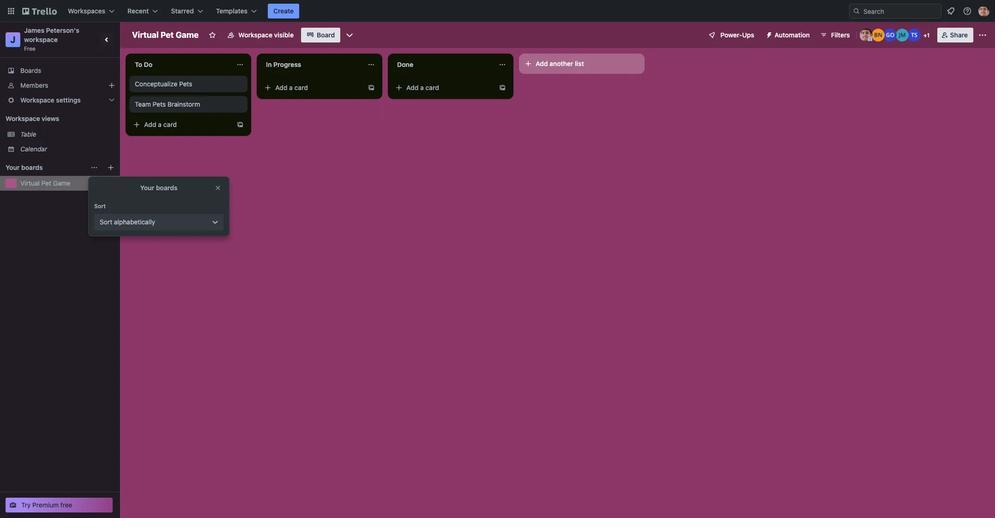 Task type: vqa. For each thing, say whether or not it's contained in the screenshot.
bottommost "Your boards"
yes



Task type: describe. For each thing, give the bounding box(es) containing it.
table
[[20, 130, 36, 138]]

add a card for to do
[[144, 121, 177, 128]]

another
[[550, 60, 574, 67]]

virtual pet game link
[[20, 179, 115, 188]]

brainstorm
[[168, 100, 200, 108]]

power-ups
[[721, 31, 755, 39]]

add for in progress
[[275, 84, 288, 92]]

create button
[[268, 4, 300, 18]]

board link
[[301, 28, 341, 43]]

add for to do
[[144, 121, 156, 128]]

add a card button for done
[[392, 80, 495, 95]]

add inside add another list button
[[536, 60, 548, 67]]

done
[[397, 61, 414, 68]]

table link
[[20, 130, 115, 139]]

add another list
[[536, 60, 584, 67]]

team pets brainstorm link
[[135, 100, 242, 109]]

sort for sort alphabetically
[[100, 218, 112, 226]]

ben nelson (bennelson96) image
[[872, 29, 885, 42]]

pet inside virtual pet game text field
[[161, 30, 174, 40]]

workspace visible button
[[222, 28, 299, 43]]

tara schultz (taraschultz7) image
[[908, 29, 921, 42]]

1 horizontal spatial your
[[140, 184, 154, 192]]

a for in progress
[[289, 84, 293, 92]]

automation button
[[762, 28, 816, 43]]

add for done
[[407, 84, 419, 92]]

workspace settings button
[[0, 93, 120, 108]]

try premium free
[[21, 501, 72, 509]]

add a card for in progress
[[275, 84, 308, 92]]

conceptualize pets
[[135, 80, 192, 88]]

conceptualize
[[135, 80, 178, 88]]

add board image
[[107, 164, 115, 171]]

primary element
[[0, 0, 996, 22]]

your inside 'element'
[[6, 164, 20, 171]]

card for in progress
[[295, 84, 308, 92]]

sort for sort
[[94, 203, 106, 210]]

back to home image
[[22, 4, 57, 18]]

1 horizontal spatial your boards
[[140, 184, 178, 192]]

workspaces button
[[62, 4, 120, 18]]

+
[[924, 32, 928, 39]]

calendar
[[20, 145, 47, 153]]

pet inside virtual pet game link
[[41, 179, 51, 187]]

share
[[951, 31, 969, 39]]

workspace for workspace settings
[[20, 96, 54, 104]]

boards inside 'element'
[[21, 164, 43, 171]]

conceptualize pets link
[[135, 79, 242, 89]]

card for done
[[426, 84, 440, 92]]

to
[[135, 61, 142, 68]]

virtual pet game inside virtual pet game link
[[20, 179, 70, 187]]

1 vertical spatial virtual
[[20, 179, 40, 187]]

team
[[135, 100, 151, 108]]

In Progress text field
[[261, 57, 362, 72]]

premium
[[32, 501, 59, 509]]

power-
[[721, 31, 743, 39]]

1 horizontal spatial boards
[[156, 184, 178, 192]]

create from template… image for in progress
[[368, 84, 375, 92]]

progress
[[274, 61, 301, 68]]

power-ups button
[[703, 28, 760, 43]]

team pets brainstorm
[[135, 100, 200, 108]]

james
[[24, 26, 44, 34]]

add a card for done
[[407, 84, 440, 92]]

gary orlando (garyorlando) image
[[884, 29, 897, 42]]

free
[[61, 501, 72, 509]]

add a card button for to do
[[129, 117, 233, 132]]

workspace views
[[6, 115, 59, 122]]

share button
[[938, 28, 974, 43]]

a for to do
[[158, 121, 162, 128]]

boards
[[20, 67, 41, 74]]

workspace settings
[[20, 96, 81, 104]]

search image
[[854, 7, 861, 15]]

+ 1
[[924, 32, 930, 39]]

james peterson (jamespeterson93) image
[[979, 6, 990, 17]]

customize views image
[[345, 31, 355, 40]]

add a card button for in progress
[[261, 80, 364, 95]]

try
[[21, 501, 31, 509]]

create from template… image
[[237, 121, 244, 128]]



Task type: locate. For each thing, give the bounding box(es) containing it.
0 vertical spatial pets
[[179, 80, 192, 88]]

try premium free button
[[6, 498, 113, 513]]

members
[[20, 81, 48, 89]]

templates button
[[211, 4, 262, 18]]

add another list button
[[519, 54, 645, 74]]

1 vertical spatial workspace
[[20, 96, 54, 104]]

pet
[[161, 30, 174, 40], [41, 179, 51, 187]]

0 vertical spatial boards
[[21, 164, 43, 171]]

virtual down recent dropdown button
[[132, 30, 159, 40]]

0 horizontal spatial pet
[[41, 179, 51, 187]]

peterson's
[[46, 26, 79, 34]]

pets
[[179, 80, 192, 88], [153, 100, 166, 108]]

views
[[42, 115, 59, 122]]

recent
[[128, 7, 149, 15]]

james peterson's workspace free
[[24, 26, 81, 52]]

list
[[575, 60, 584, 67]]

pets inside "conceptualize pets" link
[[179, 80, 192, 88]]

1 vertical spatial your boards
[[140, 184, 178, 192]]

add a card button down brainstorm on the left of the page
[[129, 117, 233, 132]]

pets down to do text box
[[179, 80, 192, 88]]

1 horizontal spatial pets
[[179, 80, 192, 88]]

0 horizontal spatial add a card
[[144, 121, 177, 128]]

2 create from template… image from the left
[[499, 84, 506, 92]]

0 horizontal spatial virtual
[[20, 179, 40, 187]]

add a card down team pets brainstorm
[[144, 121, 177, 128]]

workspace for workspace views
[[6, 115, 40, 122]]

j link
[[6, 32, 20, 47]]

your boards
[[6, 164, 43, 171], [140, 184, 178, 192]]

pet down your boards with 1 items 'element'
[[41, 179, 51, 187]]

boards
[[21, 164, 43, 171], [156, 184, 178, 192]]

sort left alphabetically
[[100, 218, 112, 226]]

board
[[317, 31, 335, 39]]

0 vertical spatial pet
[[161, 30, 174, 40]]

filters
[[832, 31, 851, 39]]

open information menu image
[[964, 6, 973, 16]]

filters button
[[818, 28, 853, 43]]

a down progress
[[289, 84, 293, 92]]

1 horizontal spatial game
[[176, 30, 199, 40]]

workspace inside "button"
[[239, 31, 273, 39]]

visible
[[274, 31, 294, 39]]

pets for conceptualize
[[179, 80, 192, 88]]

sort up 'sort alphabetically'
[[94, 203, 106, 210]]

add left another
[[536, 60, 548, 67]]

1 horizontal spatial add a card
[[275, 84, 308, 92]]

game down your boards with 1 items 'element'
[[53, 179, 70, 187]]

workspace visible
[[239, 31, 294, 39]]

game
[[176, 30, 199, 40], [53, 179, 70, 187]]

pets for team
[[153, 100, 166, 108]]

2 horizontal spatial add a card button
[[392, 80, 495, 95]]

2 horizontal spatial add a card
[[407, 84, 440, 92]]

pet down starred
[[161, 30, 174, 40]]

your boards up alphabetically
[[140, 184, 178, 192]]

card down the in progress text field
[[295, 84, 308, 92]]

workspace inside popup button
[[20, 96, 54, 104]]

this member is an admin of this board. image
[[869, 37, 873, 42]]

starred
[[171, 7, 194, 15]]

add down in progress
[[275, 84, 288, 92]]

templates
[[216, 7, 248, 15]]

workspace
[[24, 36, 58, 43]]

0 horizontal spatial a
[[158, 121, 162, 128]]

james peterson (jamespeterson93) image
[[860, 29, 873, 42]]

starred button
[[166, 4, 209, 18]]

workspace navigation collapse icon image
[[101, 33, 114, 46]]

workspace up table
[[6, 115, 40, 122]]

card down done 'text field'
[[426, 84, 440, 92]]

1 vertical spatial your
[[140, 184, 154, 192]]

2 horizontal spatial card
[[426, 84, 440, 92]]

Board name text field
[[128, 28, 203, 43]]

1 horizontal spatial pet
[[161, 30, 174, 40]]

1 horizontal spatial create from template… image
[[499, 84, 506, 92]]

in
[[266, 61, 272, 68]]

0 horizontal spatial card
[[163, 121, 177, 128]]

create
[[274, 7, 294, 15]]

star or unstar board image
[[209, 31, 216, 39]]

your boards menu image
[[91, 164, 98, 171]]

workspace down members
[[20, 96, 54, 104]]

To Do text field
[[129, 57, 231, 72]]

card for to do
[[163, 121, 177, 128]]

0 vertical spatial your
[[6, 164, 20, 171]]

1 horizontal spatial a
[[289, 84, 293, 92]]

2 horizontal spatial a
[[421, 84, 424, 92]]

0 vertical spatial your boards
[[6, 164, 43, 171]]

2 vertical spatial workspace
[[6, 115, 40, 122]]

create from template… image
[[368, 84, 375, 92], [499, 84, 506, 92]]

alphabetically
[[114, 218, 155, 226]]

card down team pets brainstorm
[[163, 121, 177, 128]]

close popover image
[[214, 184, 222, 192]]

your boards inside 'element'
[[6, 164, 43, 171]]

0 notifications image
[[946, 6, 957, 17]]

game down starred popup button
[[176, 30, 199, 40]]

automation
[[775, 31, 810, 39]]

in progress
[[266, 61, 301, 68]]

0 vertical spatial game
[[176, 30, 199, 40]]

calendar link
[[20, 145, 115, 154]]

1
[[928, 32, 930, 39]]

create from template… image for done
[[499, 84, 506, 92]]

0 horizontal spatial add a card button
[[129, 117, 233, 132]]

1 vertical spatial sort
[[100, 218, 112, 226]]

james peterson's workspace link
[[24, 26, 81, 43]]

0 vertical spatial sort
[[94, 203, 106, 210]]

ups
[[743, 31, 755, 39]]

0 horizontal spatial virtual pet game
[[20, 179, 70, 187]]

1 horizontal spatial add a card button
[[261, 80, 364, 95]]

add a card down done
[[407, 84, 440, 92]]

add down done
[[407, 84, 419, 92]]

workspace
[[239, 31, 273, 39], [20, 96, 54, 104], [6, 115, 40, 122]]

0 vertical spatial workspace
[[239, 31, 273, 39]]

0 horizontal spatial game
[[53, 179, 70, 187]]

add
[[536, 60, 548, 67], [275, 84, 288, 92], [407, 84, 419, 92], [144, 121, 156, 128]]

add a card button
[[261, 80, 364, 95], [392, 80, 495, 95], [129, 117, 233, 132]]

do
[[144, 61, 153, 68]]

1 vertical spatial pet
[[41, 179, 51, 187]]

recent button
[[122, 4, 164, 18]]

to do
[[135, 61, 153, 68]]

pets inside team pets brainstorm link
[[153, 100, 166, 108]]

0 horizontal spatial create from template… image
[[368, 84, 375, 92]]

add a card button down the in progress text field
[[261, 80, 364, 95]]

1 horizontal spatial virtual pet game
[[132, 30, 199, 40]]

0 horizontal spatial boards
[[21, 164, 43, 171]]

workspaces
[[68, 7, 105, 15]]

settings
[[56, 96, 81, 104]]

0 vertical spatial virtual pet game
[[132, 30, 199, 40]]

sort
[[94, 203, 106, 210], [100, 218, 112, 226]]

add down team
[[144, 121, 156, 128]]

0 horizontal spatial pets
[[153, 100, 166, 108]]

a down team pets brainstorm
[[158, 121, 162, 128]]

0 horizontal spatial your boards
[[6, 164, 43, 171]]

virtual
[[132, 30, 159, 40], [20, 179, 40, 187]]

virtual inside text field
[[132, 30, 159, 40]]

workspace for workspace visible
[[239, 31, 273, 39]]

a for done
[[421, 84, 424, 92]]

add a card
[[275, 84, 308, 92], [407, 84, 440, 92], [144, 121, 177, 128]]

free
[[24, 45, 36, 52]]

1 vertical spatial virtual pet game
[[20, 179, 70, 187]]

1 create from template… image from the left
[[368, 84, 375, 92]]

pets right team
[[153, 100, 166, 108]]

Done text field
[[392, 57, 494, 72]]

0 vertical spatial virtual
[[132, 30, 159, 40]]

sm image
[[762, 28, 775, 41]]

add a card button down done 'text field'
[[392, 80, 495, 95]]

Search field
[[861, 4, 942, 18]]

add a card down progress
[[275, 84, 308, 92]]

virtual pet game
[[132, 30, 199, 40], [20, 179, 70, 187]]

1 vertical spatial game
[[53, 179, 70, 187]]

jeremy miller (jeremymiller198) image
[[896, 29, 909, 42]]

0 horizontal spatial your
[[6, 164, 20, 171]]

virtual pet game down starred
[[132, 30, 199, 40]]

your
[[6, 164, 20, 171], [140, 184, 154, 192]]

a
[[289, 84, 293, 92], [421, 84, 424, 92], [158, 121, 162, 128]]

virtual pet game inside virtual pet game text field
[[132, 30, 199, 40]]

members link
[[0, 78, 120, 93]]

a down done 'text field'
[[421, 84, 424, 92]]

virtual down your boards with 1 items 'element'
[[20, 179, 40, 187]]

1 horizontal spatial virtual
[[132, 30, 159, 40]]

1 vertical spatial pets
[[153, 100, 166, 108]]

workspace left "visible"
[[239, 31, 273, 39]]

j
[[10, 34, 16, 45]]

your boards with 1 items element
[[6, 162, 86, 173]]

your boards down calendar
[[6, 164, 43, 171]]

show menu image
[[979, 31, 988, 40]]

virtual pet game down your boards with 1 items 'element'
[[20, 179, 70, 187]]

1 vertical spatial boards
[[156, 184, 178, 192]]

1 horizontal spatial card
[[295, 84, 308, 92]]

sort alphabetically
[[100, 218, 155, 226]]

boards link
[[0, 63, 120, 78]]

game inside text field
[[176, 30, 199, 40]]

card
[[295, 84, 308, 92], [426, 84, 440, 92], [163, 121, 177, 128]]



